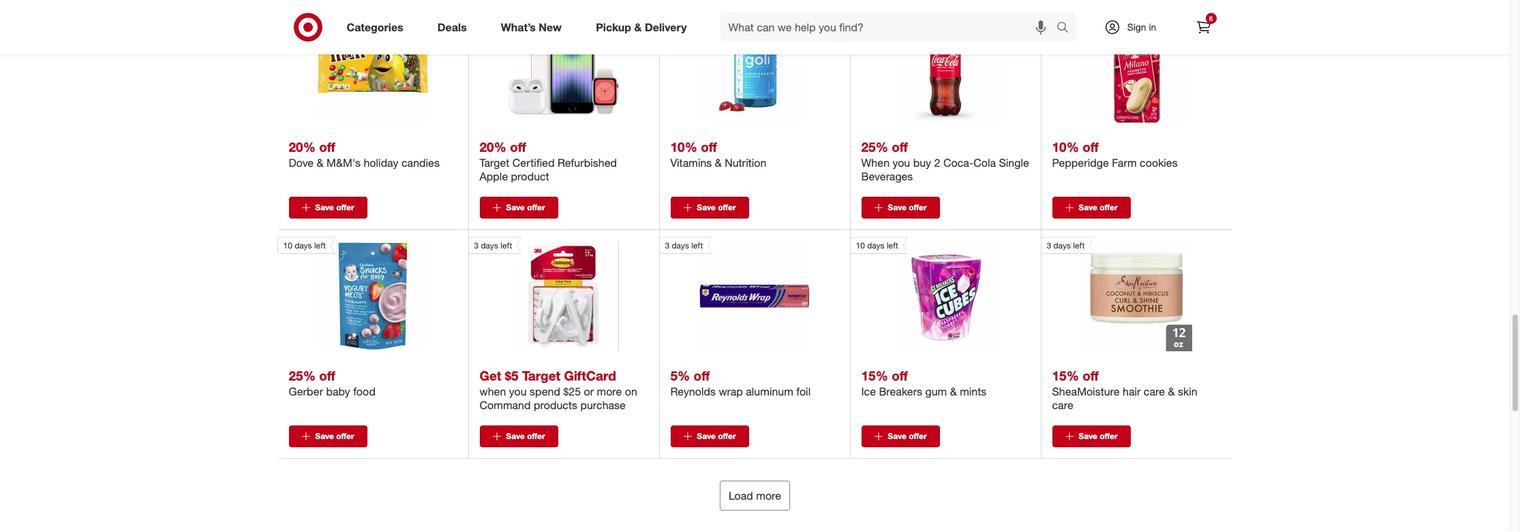 Task type: describe. For each thing, give the bounding box(es) containing it.
days for reynolds
[[672, 241, 689, 251]]

save offer button for 20% off dove & m&m's holiday candies
[[289, 197, 367, 219]]

15% for 15% off sheamoisture hair care & skin care
[[1053, 368, 1079, 384]]

save for 15% off ice breakers gum & mints
[[888, 432, 907, 442]]

search button
[[1051, 12, 1083, 45]]

foil
[[797, 386, 811, 399]]

refurbished
[[558, 156, 617, 170]]

& inside the 20% off dove & m&m's holiday candies
[[317, 156, 324, 170]]

save offer for get $5 target giftcard when you spend $25 or more on command products purchase
[[506, 432, 545, 442]]

save for 10% off pepperidge farm cookies
[[1079, 203, 1098, 213]]

load
[[729, 490, 753, 503]]

days for sheamoisture
[[1054, 241, 1071, 251]]

certified
[[513, 156, 555, 170]]

save offer for 10% off vitamins & nutrition
[[697, 203, 736, 213]]

more inside load more button
[[756, 490, 782, 503]]

& inside 15% off sheamoisture hair care & skin care
[[1169, 386, 1175, 399]]

days for target
[[481, 241, 498, 251]]

save offer button for 15% off sheamoisture hair care & skin care
[[1053, 426, 1131, 448]]

3 days left button for 15% off
[[1041, 238, 1192, 352]]

product
[[511, 170, 549, 184]]

10 days left for 15%
[[856, 241, 899, 251]]

cola
[[974, 156, 996, 170]]

food
[[353, 386, 376, 399]]

deals
[[438, 20, 467, 34]]

more inside the get $5 target giftcard when you spend $25 or more on command products purchase
[[597, 386, 622, 399]]

command
[[480, 399, 531, 413]]

offer for 25% off when you buy 2 coca-cola single beverages
[[909, 203, 927, 213]]

save offer for 5% off reynolds wrap aluminum foil
[[697, 432, 736, 442]]

what's new link
[[489, 12, 579, 42]]

categories link
[[335, 12, 421, 42]]

when
[[480, 386, 506, 399]]

off for 25% off when you buy 2 coca-cola single beverages
[[892, 139, 908, 155]]

candies
[[402, 156, 440, 170]]

save offer for 20% off dove & m&m's holiday candies
[[315, 203, 354, 213]]

reynolds
[[671, 386, 716, 399]]

m&m's
[[327, 156, 361, 170]]

3 for get $5 target giftcard
[[474, 241, 479, 251]]

vitamins
[[671, 156, 712, 170]]

save for get $5 target giftcard when you spend $25 or more on command products purchase
[[506, 432, 525, 442]]

3 days left for 15%
[[1047, 241, 1085, 251]]

pickup & delivery
[[596, 20, 687, 34]]

10 days left button for 25% off
[[277, 238, 428, 352]]

target for $5
[[522, 368, 561, 384]]

products
[[534, 399, 578, 413]]

sign
[[1128, 21, 1147, 33]]

10% off pepperidge farm cookies
[[1053, 139, 1178, 170]]

giftcard
[[564, 368, 616, 384]]

off for 20% off target certified refurbished apple product
[[510, 139, 526, 155]]

off for 5% off reynolds wrap aluminum foil
[[694, 368, 710, 384]]

20% off target certified refurbished apple product
[[480, 139, 617, 184]]

on
[[625, 386, 638, 399]]

3 for 5% off
[[665, 241, 670, 251]]

save offer for 25% off when you buy 2 coca-cola single beverages
[[888, 203, 927, 213]]

save offer for 15% off sheamoisture hair care & skin care
[[1079, 432, 1118, 442]]

nutrition
[[725, 156, 767, 170]]

purchase
[[581, 399, 626, 413]]

off for 15% off sheamoisture hair care & skin care
[[1083, 368, 1099, 384]]

save offer button for 10% off pepperidge farm cookies
[[1053, 197, 1131, 219]]

& right pickup
[[635, 20, 642, 34]]

10% for 10% off vitamins & nutrition
[[671, 139, 698, 155]]

categories
[[347, 20, 404, 34]]

offer for 5% off reynolds wrap aluminum foil
[[718, 432, 736, 442]]

save offer button for 25% off when you buy 2 coca-cola single beverages
[[862, 197, 940, 219]]

6 link
[[1189, 12, 1219, 42]]

delivery
[[645, 20, 687, 34]]

$5
[[505, 368, 519, 384]]

off for 15% off ice breakers gum & mints
[[892, 368, 908, 384]]

off for 25% off gerber baby food
[[319, 368, 335, 384]]

deals link
[[426, 12, 484, 42]]

save offer button for get $5 target giftcard when you spend $25 or more on command products purchase
[[480, 426, 558, 448]]

what's new
[[501, 20, 562, 34]]

get
[[480, 368, 502, 384]]

save offer for 15% off ice breakers gum & mints
[[888, 432, 927, 442]]

What can we help you find? suggestions appear below search field
[[721, 12, 1060, 42]]

10% for 10% off pepperidge farm cookies
[[1053, 139, 1079, 155]]

15% off ice breakers gum & mints
[[862, 368, 987, 399]]

sign in
[[1128, 21, 1157, 33]]

or
[[584, 386, 594, 399]]

offer for 20% off dove & m&m's holiday candies
[[336, 203, 354, 213]]

off for 10% off pepperidge farm cookies
[[1083, 139, 1099, 155]]



Task type: locate. For each thing, give the bounding box(es) containing it.
1 10 days left from the left
[[283, 241, 326, 251]]

save offer button down command
[[480, 426, 558, 448]]

save offer down sheamoisture
[[1079, 432, 1118, 442]]

sheamoisture
[[1053, 386, 1120, 399]]

offer down baby
[[336, 432, 354, 442]]

6
[[1210, 14, 1213, 23]]

spend
[[530, 386, 561, 399]]

save offer button down breakers
[[862, 426, 940, 448]]

& inside '15% off ice breakers gum & mints'
[[950, 386, 957, 399]]

save offer for 10% off pepperidge farm cookies
[[1079, 203, 1118, 213]]

2 left from the left
[[501, 241, 512, 251]]

1 horizontal spatial 10%
[[1053, 139, 1079, 155]]

1 left from the left
[[314, 241, 326, 251]]

save offer button down m&m's at the top left of page
[[289, 197, 367, 219]]

save down breakers
[[888, 432, 907, 442]]

0 horizontal spatial 15%
[[862, 368, 889, 384]]

3 3 days left from the left
[[1047, 241, 1085, 251]]

save for 25% off gerber baby food
[[315, 432, 334, 442]]

5 left from the left
[[1074, 241, 1085, 251]]

offer down "product"
[[527, 203, 545, 213]]

0 horizontal spatial 10 days left button
[[277, 238, 428, 352]]

hair
[[1123, 386, 1141, 399]]

save down m&m's at the top left of page
[[315, 203, 334, 213]]

save offer button for 25% off gerber baby food
[[289, 426, 367, 448]]

1 horizontal spatial care
[[1144, 386, 1166, 399]]

offer down the farm
[[1100, 203, 1118, 213]]

4 days from the left
[[868, 241, 885, 251]]

offer for 25% off gerber baby food
[[336, 432, 354, 442]]

1 horizontal spatial 10 days left button
[[850, 238, 1001, 352]]

15% for 15% off ice breakers gum & mints
[[862, 368, 889, 384]]

left for gerber
[[314, 241, 326, 251]]

0 horizontal spatial you
[[509, 386, 527, 399]]

3
[[474, 241, 479, 251], [665, 241, 670, 251], [1047, 241, 1052, 251]]

2 horizontal spatial 3
[[1047, 241, 1052, 251]]

save offer
[[315, 203, 354, 213], [506, 203, 545, 213], [697, 203, 736, 213], [888, 203, 927, 213], [1079, 203, 1118, 213], [315, 432, 354, 442], [506, 432, 545, 442], [697, 432, 736, 442], [888, 432, 927, 442], [1079, 432, 1118, 442]]

15% inside 15% off sheamoisture hair care & skin care
[[1053, 368, 1079, 384]]

0 horizontal spatial 10 days left
[[283, 241, 326, 251]]

off up certified
[[510, 139, 526, 155]]

save for 10% off vitamins & nutrition
[[697, 203, 716, 213]]

10
[[283, 241, 292, 251], [856, 241, 865, 251]]

target inside the get $5 target giftcard when you spend $25 or more on command products purchase
[[522, 368, 561, 384]]

you down '$5'
[[509, 386, 527, 399]]

days for ice
[[868, 241, 885, 251]]

1 horizontal spatial 10
[[856, 241, 865, 251]]

off inside 15% off sheamoisture hair care & skin care
[[1083, 368, 1099, 384]]

25% off when you buy 2 coca-cola single beverages
[[862, 139, 1030, 184]]

3 days left button for get $5 target giftcard
[[468, 238, 619, 352]]

cookies
[[1140, 156, 1178, 170]]

10% up "vitamins"
[[671, 139, 698, 155]]

pepperidge
[[1053, 156, 1109, 170]]

sign in link
[[1093, 12, 1178, 42]]

25% up the when
[[862, 139, 889, 155]]

save offer button down beverages
[[862, 197, 940, 219]]

20% off dove & m&m's holiday candies
[[289, 139, 440, 170]]

offer down beverages
[[909, 203, 927, 213]]

save offer down breakers
[[888, 432, 927, 442]]

more right or
[[597, 386, 622, 399]]

offer down breakers
[[909, 432, 927, 442]]

25% inside 25% off when you buy 2 coca-cola single beverages
[[862, 139, 889, 155]]

2 3 days left from the left
[[665, 241, 703, 251]]

save offer button
[[289, 197, 367, 219], [480, 197, 558, 219], [671, 197, 749, 219], [862, 197, 940, 219], [1053, 197, 1131, 219], [289, 426, 367, 448], [480, 426, 558, 448], [671, 426, 749, 448], [862, 426, 940, 448], [1053, 426, 1131, 448]]

get $5 target giftcard when you spend $25 or more on command products purchase
[[480, 368, 638, 413]]

save
[[315, 203, 334, 213], [506, 203, 525, 213], [697, 203, 716, 213], [888, 203, 907, 213], [1079, 203, 1098, 213], [315, 432, 334, 442], [506, 432, 525, 442], [697, 432, 716, 442], [888, 432, 907, 442], [1079, 432, 1098, 442]]

save offer button down reynolds
[[671, 426, 749, 448]]

10 days left
[[283, 241, 326, 251], [856, 241, 899, 251]]

0 horizontal spatial 25%
[[289, 368, 316, 384]]

off for 20% off dove & m&m's holiday candies
[[319, 139, 335, 155]]

1 horizontal spatial 3 days left button
[[659, 238, 810, 352]]

1 horizontal spatial you
[[893, 156, 911, 170]]

offer for 20% off target certified refurbished apple product
[[527, 203, 545, 213]]

off up sheamoisture
[[1083, 368, 1099, 384]]

10% inside 10% off pepperidge farm cookies
[[1053, 139, 1079, 155]]

1 3 days left button from the left
[[468, 238, 619, 352]]

save offer down "pepperidge"
[[1079, 203, 1118, 213]]

off up beverages
[[892, 139, 908, 155]]

10 for 15% off
[[856, 241, 865, 251]]

2 horizontal spatial 3 days left
[[1047, 241, 1085, 251]]

left for sheamoisture
[[1074, 241, 1085, 251]]

aluminum
[[746, 386, 794, 399]]

3 for 15% off
[[1047, 241, 1052, 251]]

5% off reynolds wrap aluminum foil
[[671, 368, 811, 399]]

offer down wrap
[[718, 432, 736, 442]]

25% up gerber
[[289, 368, 316, 384]]

0 horizontal spatial 10%
[[671, 139, 698, 155]]

more
[[597, 386, 622, 399], [756, 490, 782, 503]]

offer for 15% off sheamoisture hair care & skin care
[[1100, 432, 1118, 442]]

3 days left for 5%
[[665, 241, 703, 251]]

you inside the get $5 target giftcard when you spend $25 or more on command products purchase
[[509, 386, 527, 399]]

off up "vitamins"
[[701, 139, 717, 155]]

2 days from the left
[[481, 241, 498, 251]]

0 horizontal spatial 3 days left
[[474, 241, 512, 251]]

beverages
[[862, 170, 913, 184]]

breakers
[[879, 386, 923, 399]]

left for target
[[501, 241, 512, 251]]

1 10% from the left
[[671, 139, 698, 155]]

gerber
[[289, 386, 323, 399]]

20% up apple
[[480, 139, 507, 155]]

save offer down "vitamins"
[[697, 203, 736, 213]]

10%
[[671, 139, 698, 155], [1053, 139, 1079, 155]]

0 horizontal spatial more
[[597, 386, 622, 399]]

15%
[[862, 368, 889, 384], [1053, 368, 1079, 384]]

more right load
[[756, 490, 782, 503]]

off inside the 20% off dove & m&m's holiday candies
[[319, 139, 335, 155]]

target left "product"
[[480, 156, 510, 170]]

off up reynolds
[[694, 368, 710, 384]]

10 days left button
[[277, 238, 428, 352], [850, 238, 1001, 352]]

left for ice
[[887, 241, 899, 251]]

1 10 days left button from the left
[[277, 238, 428, 352]]

1 3 days left from the left
[[474, 241, 512, 251]]

$25
[[564, 386, 581, 399]]

& inside 10% off vitamins & nutrition
[[715, 156, 722, 170]]

save for 5% off reynolds wrap aluminum foil
[[697, 432, 716, 442]]

2 10 from the left
[[856, 241, 865, 251]]

save offer for 25% off gerber baby food
[[315, 432, 354, 442]]

15% up sheamoisture
[[1053, 368, 1079, 384]]

1 horizontal spatial 10 days left
[[856, 241, 899, 251]]

offer down the products
[[527, 432, 545, 442]]

target for off
[[480, 156, 510, 170]]

target up spend
[[522, 368, 561, 384]]

3 left from the left
[[692, 241, 703, 251]]

ice
[[862, 386, 876, 399]]

25%
[[862, 139, 889, 155], [289, 368, 316, 384]]

20%
[[289, 139, 316, 155], [480, 139, 507, 155]]

10% inside 10% off vitamins & nutrition
[[671, 139, 698, 155]]

0 horizontal spatial care
[[1053, 399, 1074, 413]]

save down reynolds
[[697, 432, 716, 442]]

save offer button down "vitamins"
[[671, 197, 749, 219]]

1 horizontal spatial more
[[756, 490, 782, 503]]

2 15% from the left
[[1053, 368, 1079, 384]]

0 vertical spatial you
[[893, 156, 911, 170]]

& right "vitamins"
[[715, 156, 722, 170]]

3 3 days left button from the left
[[1041, 238, 1192, 352]]

0 horizontal spatial target
[[480, 156, 510, 170]]

save for 20% off dove & m&m's holiday candies
[[315, 203, 334, 213]]

10% off vitamins & nutrition
[[671, 139, 767, 170]]

2 10% from the left
[[1053, 139, 1079, 155]]

10 days left button for 15% off
[[850, 238, 1001, 352]]

20% up dove
[[289, 139, 316, 155]]

0 horizontal spatial 3 days left button
[[468, 238, 619, 352]]

when
[[862, 156, 890, 170]]

save down sheamoisture
[[1079, 432, 1098, 442]]

save offer button for 15% off ice breakers gum & mints
[[862, 426, 940, 448]]

target inside 20% off target certified refurbished apple product
[[480, 156, 510, 170]]

off up baby
[[319, 368, 335, 384]]

save offer button for 20% off target certified refurbished apple product
[[480, 197, 558, 219]]

off inside 25% off gerber baby food
[[319, 368, 335, 384]]

save offer down command
[[506, 432, 545, 442]]

off inside 10% off vitamins & nutrition
[[701, 139, 717, 155]]

25% for 25% off when you buy 2 coca-cola single beverages
[[862, 139, 889, 155]]

skin
[[1178, 386, 1198, 399]]

load more button
[[720, 482, 790, 512]]

off up "pepperidge"
[[1083, 139, 1099, 155]]

0 horizontal spatial 10
[[283, 241, 292, 251]]

offer for get $5 target giftcard when you spend $25 or more on command products purchase
[[527, 432, 545, 442]]

save down "product"
[[506, 203, 525, 213]]

apple
[[480, 170, 508, 184]]

gum
[[926, 386, 947, 399]]

2 10 days left button from the left
[[850, 238, 1001, 352]]

offer for 10% off pepperidge farm cookies
[[1100, 203, 1118, 213]]

20% for 20% off dove & m&m's holiday candies
[[289, 139, 316, 155]]

you left buy in the top right of the page
[[893, 156, 911, 170]]

wrap
[[719, 386, 743, 399]]

offer down 15% off sheamoisture hair care & skin care
[[1100, 432, 1118, 442]]

you
[[893, 156, 911, 170], [509, 386, 527, 399]]

20% inside 20% off target certified refurbished apple product
[[480, 139, 507, 155]]

3 days left for get
[[474, 241, 512, 251]]

3 days left button for 5% off
[[659, 238, 810, 352]]

target
[[480, 156, 510, 170], [522, 368, 561, 384]]

5 days from the left
[[1054, 241, 1071, 251]]

25% for 25% off gerber baby food
[[289, 368, 316, 384]]

20% for 20% off target certified refurbished apple product
[[480, 139, 507, 155]]

20% inside the 20% off dove & m&m's holiday candies
[[289, 139, 316, 155]]

offer down nutrition in the top of the page
[[718, 203, 736, 213]]

load more
[[729, 490, 782, 503]]

save offer down m&m's at the top left of page
[[315, 203, 354, 213]]

off
[[319, 139, 335, 155], [510, 139, 526, 155], [701, 139, 717, 155], [892, 139, 908, 155], [1083, 139, 1099, 155], [319, 368, 335, 384], [694, 368, 710, 384], [892, 368, 908, 384], [1083, 368, 1099, 384]]

off inside 10% off pepperidge farm cookies
[[1083, 139, 1099, 155]]

save offer button for 10% off vitamins & nutrition
[[671, 197, 749, 219]]

save down baby
[[315, 432, 334, 442]]

10 for 25% off
[[283, 241, 292, 251]]

1 horizontal spatial 3
[[665, 241, 670, 251]]

1 vertical spatial more
[[756, 490, 782, 503]]

holiday
[[364, 156, 399, 170]]

1 20% from the left
[[289, 139, 316, 155]]

1 vertical spatial target
[[522, 368, 561, 384]]

1 horizontal spatial 15%
[[1053, 368, 1079, 384]]

off up breakers
[[892, 368, 908, 384]]

25% inside 25% off gerber baby food
[[289, 368, 316, 384]]

save offer down wrap
[[697, 432, 736, 442]]

off inside '15% off ice breakers gum & mints'
[[892, 368, 908, 384]]

1 vertical spatial 25%
[[289, 368, 316, 384]]

2
[[935, 156, 941, 170]]

save down command
[[506, 432, 525, 442]]

what's
[[501, 20, 536, 34]]

left for reynolds
[[692, 241, 703, 251]]

0 vertical spatial target
[[480, 156, 510, 170]]

2 3 from the left
[[665, 241, 670, 251]]

care
[[1144, 386, 1166, 399], [1053, 399, 1074, 413]]

1 horizontal spatial 20%
[[480, 139, 507, 155]]

10 days left for 25%
[[283, 241, 326, 251]]

farm
[[1112, 156, 1137, 170]]

3 days left button
[[468, 238, 619, 352], [659, 238, 810, 352], [1041, 238, 1192, 352]]

0 horizontal spatial 20%
[[289, 139, 316, 155]]

pickup
[[596, 20, 632, 34]]

15% off sheamoisture hair care & skin care
[[1053, 368, 1198, 413]]

days for gerber
[[295, 241, 312, 251]]

save for 25% off when you buy 2 coca-cola single beverages
[[888, 203, 907, 213]]

& right gum
[[950, 386, 957, 399]]

1 horizontal spatial 3 days left
[[665, 241, 703, 251]]

coca-
[[944, 156, 974, 170]]

save offer button down "product"
[[480, 197, 558, 219]]

offer down m&m's at the top left of page
[[336, 203, 354, 213]]

save for 20% off target certified refurbished apple product
[[506, 203, 525, 213]]

search
[[1051, 22, 1083, 35]]

5%
[[671, 368, 690, 384]]

save down "pepperidge"
[[1079, 203, 1098, 213]]

buy
[[914, 156, 932, 170]]

3 days left
[[474, 241, 512, 251], [665, 241, 703, 251], [1047, 241, 1085, 251]]

2 3 days left button from the left
[[659, 238, 810, 352]]

3 3 from the left
[[1047, 241, 1052, 251]]

1 horizontal spatial target
[[522, 368, 561, 384]]

save offer button down sheamoisture
[[1053, 426, 1131, 448]]

save offer down beverages
[[888, 203, 927, 213]]

1 15% from the left
[[862, 368, 889, 384]]

25% off gerber baby food
[[289, 368, 376, 399]]

3 days from the left
[[672, 241, 689, 251]]

2 horizontal spatial 3 days left button
[[1041, 238, 1192, 352]]

1 10 from the left
[[283, 241, 292, 251]]

mints
[[960, 386, 987, 399]]

off inside the 5% off reynolds wrap aluminum foil
[[694, 368, 710, 384]]

1 horizontal spatial 25%
[[862, 139, 889, 155]]

off inside 20% off target certified refurbished apple product
[[510, 139, 526, 155]]

you inside 25% off when you buy 2 coca-cola single beverages
[[893, 156, 911, 170]]

0 horizontal spatial 3
[[474, 241, 479, 251]]

0 vertical spatial more
[[597, 386, 622, 399]]

0 vertical spatial 25%
[[862, 139, 889, 155]]

save offer button down "pepperidge"
[[1053, 197, 1131, 219]]

& left "skin"
[[1169, 386, 1175, 399]]

save offer for 20% off target certified refurbished apple product
[[506, 203, 545, 213]]

15% inside '15% off ice breakers gum & mints'
[[862, 368, 889, 384]]

offer
[[336, 203, 354, 213], [527, 203, 545, 213], [718, 203, 736, 213], [909, 203, 927, 213], [1100, 203, 1118, 213], [336, 432, 354, 442], [527, 432, 545, 442], [718, 432, 736, 442], [909, 432, 927, 442], [1100, 432, 1118, 442]]

pickup & delivery link
[[585, 12, 704, 42]]

save down "vitamins"
[[697, 203, 716, 213]]

new
[[539, 20, 562, 34]]

off inside 25% off when you buy 2 coca-cola single beverages
[[892, 139, 908, 155]]

save offer button for 5% off reynolds wrap aluminum foil
[[671, 426, 749, 448]]

save offer down "product"
[[506, 203, 545, 213]]

save offer button down baby
[[289, 426, 367, 448]]

2 10 days left from the left
[[856, 241, 899, 251]]

10% up "pepperidge"
[[1053, 139, 1079, 155]]

offer for 10% off vitamins & nutrition
[[718, 203, 736, 213]]

offer for 15% off ice breakers gum & mints
[[909, 432, 927, 442]]

in
[[1149, 21, 1157, 33]]

off up m&m's at the top left of page
[[319, 139, 335, 155]]

save down beverages
[[888, 203, 907, 213]]

&
[[635, 20, 642, 34], [317, 156, 324, 170], [715, 156, 722, 170], [950, 386, 957, 399], [1169, 386, 1175, 399]]

15% up ice
[[862, 368, 889, 384]]

days
[[295, 241, 312, 251], [481, 241, 498, 251], [672, 241, 689, 251], [868, 241, 885, 251], [1054, 241, 1071, 251]]

1 vertical spatial you
[[509, 386, 527, 399]]

1 3 from the left
[[474, 241, 479, 251]]

save for 15% off sheamoisture hair care & skin care
[[1079, 432, 1098, 442]]

& right dove
[[317, 156, 324, 170]]

4 left from the left
[[887, 241, 899, 251]]

left
[[314, 241, 326, 251], [501, 241, 512, 251], [692, 241, 703, 251], [887, 241, 899, 251], [1074, 241, 1085, 251]]

dove
[[289, 156, 314, 170]]

2 20% from the left
[[480, 139, 507, 155]]

off for 10% off vitamins & nutrition
[[701, 139, 717, 155]]

baby
[[326, 386, 350, 399]]

1 days from the left
[[295, 241, 312, 251]]

single
[[999, 156, 1030, 170]]

save offer down baby
[[315, 432, 354, 442]]



Task type: vqa. For each thing, say whether or not it's contained in the screenshot.
'left'
yes



